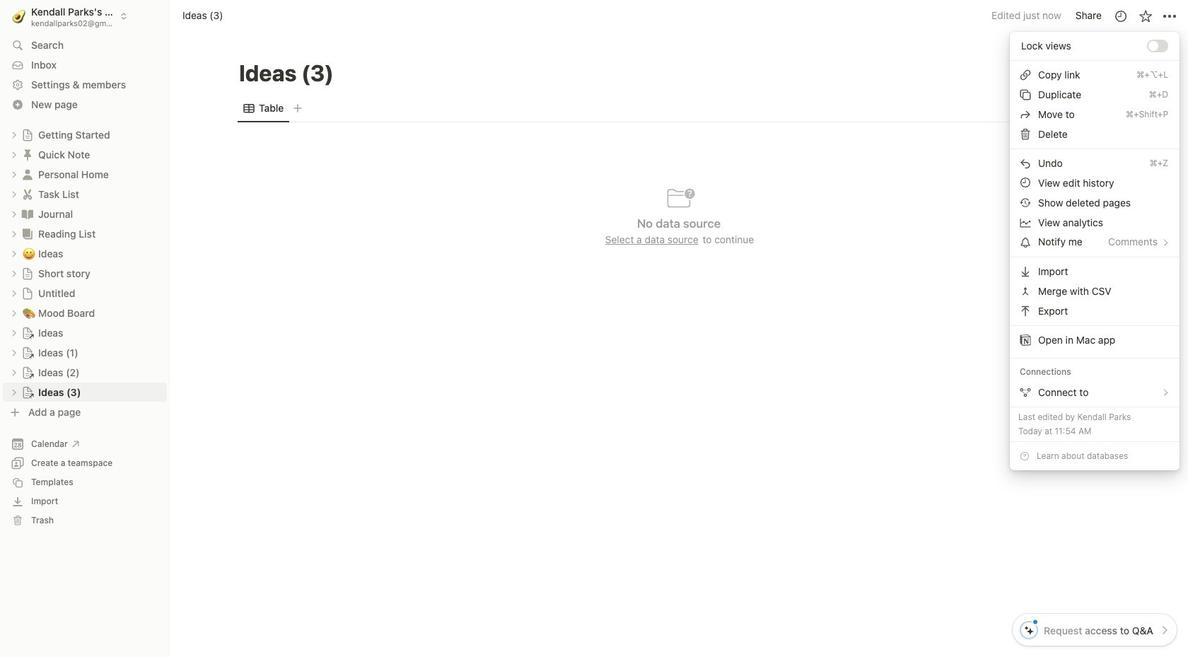 Task type: vqa. For each thing, say whether or not it's contained in the screenshot.
Change page icon
no



Task type: describe. For each thing, give the bounding box(es) containing it.
favorite image
[[1138, 9, 1153, 23]]



Task type: locate. For each thing, give the bounding box(es) containing it.
menu
[[1010, 31, 1180, 407]]

🥑 image
[[12, 7, 26, 25]]

tab
[[238, 99, 290, 118]]

updates image
[[1114, 9, 1128, 23]]

tab list
[[238, 94, 1120, 123]]



